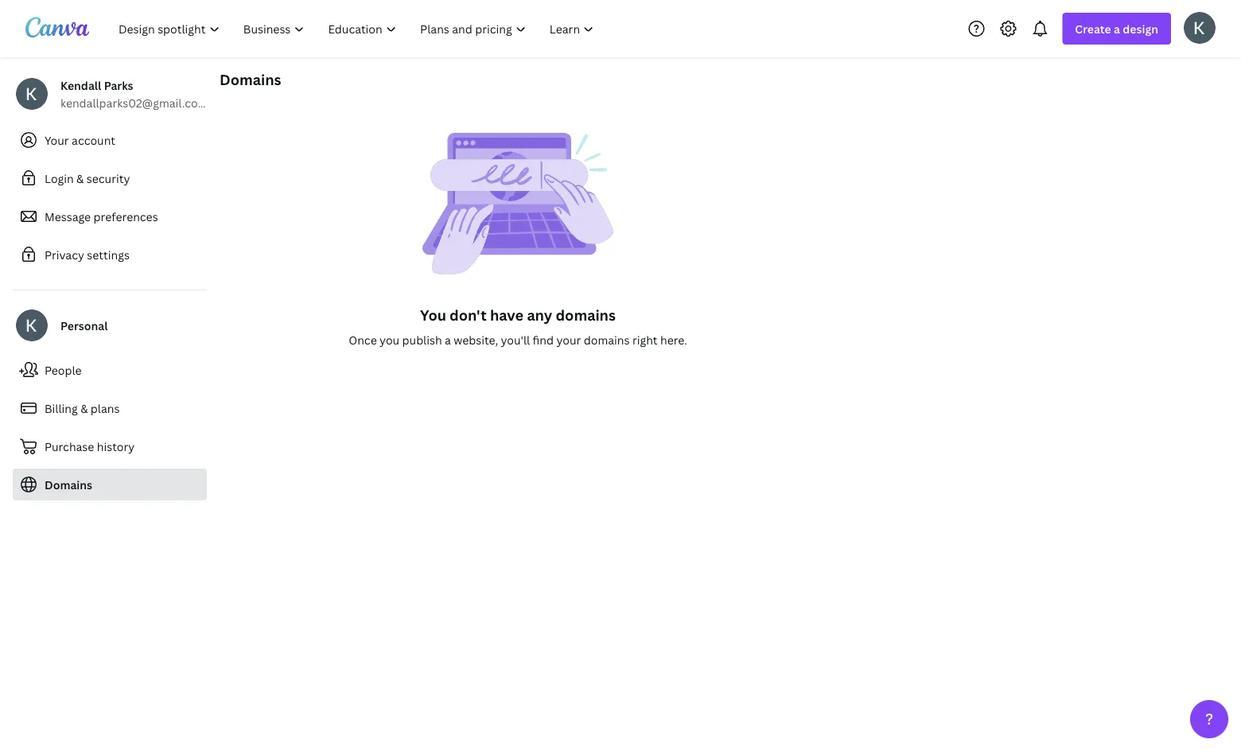 Task type: vqa. For each thing, say whether or not it's contained in the screenshot.
account
yes



Task type: describe. For each thing, give the bounding box(es) containing it.
a inside you don't have any domains once you publish a website, you'll find your domains right here.
[[445, 332, 451, 347]]

create
[[1075, 21, 1111, 36]]

privacy settings link
[[13, 239, 207, 271]]

people
[[45, 362, 82, 378]]

preferences
[[94, 209, 158, 224]]

kendall parks image
[[1184, 12, 1216, 44]]

billing & plans
[[45, 401, 120, 416]]

privacy settings
[[45, 247, 130, 262]]

settings
[[87, 247, 130, 262]]

create a design button
[[1063, 13, 1171, 45]]

login
[[45, 171, 74, 186]]

domains link
[[13, 469, 207, 500]]

parks
[[104, 78, 133, 93]]

message preferences link
[[13, 201, 207, 232]]

you
[[420, 305, 446, 325]]

you don't have any domains once you publish a website, you'll find your domains right here.
[[349, 305, 687, 347]]

you'll
[[501, 332, 530, 347]]

privacy
[[45, 247, 84, 262]]

login & security
[[45, 171, 130, 186]]

& for login
[[76, 171, 84, 186]]

plans
[[91, 401, 120, 416]]

once
[[349, 332, 377, 347]]

kendall
[[60, 78, 101, 93]]

billing & plans link
[[13, 392, 207, 424]]

don't
[[450, 305, 487, 325]]

you
[[380, 332, 400, 347]]

people link
[[13, 354, 207, 386]]

purchase
[[45, 439, 94, 454]]

1 vertical spatial domains
[[45, 477, 92, 492]]

0 vertical spatial domains
[[556, 305, 616, 325]]

design
[[1123, 21, 1158, 36]]



Task type: locate. For each thing, give the bounding box(es) containing it.
1 vertical spatial &
[[80, 401, 88, 416]]

0 vertical spatial &
[[76, 171, 84, 186]]

history
[[97, 439, 135, 454]]

1 vertical spatial domains
[[584, 332, 630, 347]]

right
[[632, 332, 658, 347]]

top level navigation element
[[108, 13, 607, 45]]

a inside dropdown button
[[1114, 21, 1120, 36]]

a
[[1114, 21, 1120, 36], [445, 332, 451, 347]]

create a design
[[1075, 21, 1158, 36]]

a left design
[[1114, 21, 1120, 36]]

0 horizontal spatial a
[[445, 332, 451, 347]]

billing
[[45, 401, 78, 416]]

publish
[[402, 332, 442, 347]]

0 vertical spatial domains
[[220, 70, 281, 89]]

have
[[490, 305, 524, 325]]

& left plans
[[80, 401, 88, 416]]

message
[[45, 209, 91, 224]]

domains
[[556, 305, 616, 325], [584, 332, 630, 347]]

login & security link
[[13, 162, 207, 194]]

any
[[527, 305, 552, 325]]

your account
[[45, 132, 115, 148]]

find
[[533, 332, 554, 347]]

here.
[[660, 332, 687, 347]]

a right publish
[[445, 332, 451, 347]]

&
[[76, 171, 84, 186], [80, 401, 88, 416]]

domains
[[220, 70, 281, 89], [45, 477, 92, 492]]

purchase history
[[45, 439, 135, 454]]

account
[[72, 132, 115, 148]]

domains up your
[[556, 305, 616, 325]]

kendallparks02@gmail.com
[[60, 95, 208, 110]]

domains right your
[[584, 332, 630, 347]]

purchase history link
[[13, 430, 207, 462]]

personal
[[60, 318, 108, 333]]

your
[[557, 332, 581, 347]]

1 vertical spatial a
[[445, 332, 451, 347]]

& for billing
[[80, 401, 88, 416]]

website,
[[454, 332, 498, 347]]

security
[[87, 171, 130, 186]]

1 horizontal spatial a
[[1114, 21, 1120, 36]]

kendall parks kendallparks02@gmail.com
[[60, 78, 208, 110]]

your account link
[[13, 124, 207, 156]]

0 vertical spatial a
[[1114, 21, 1120, 36]]

your
[[45, 132, 69, 148]]

0 horizontal spatial domains
[[45, 477, 92, 492]]

1 horizontal spatial domains
[[220, 70, 281, 89]]

& right login
[[76, 171, 84, 186]]

message preferences
[[45, 209, 158, 224]]



